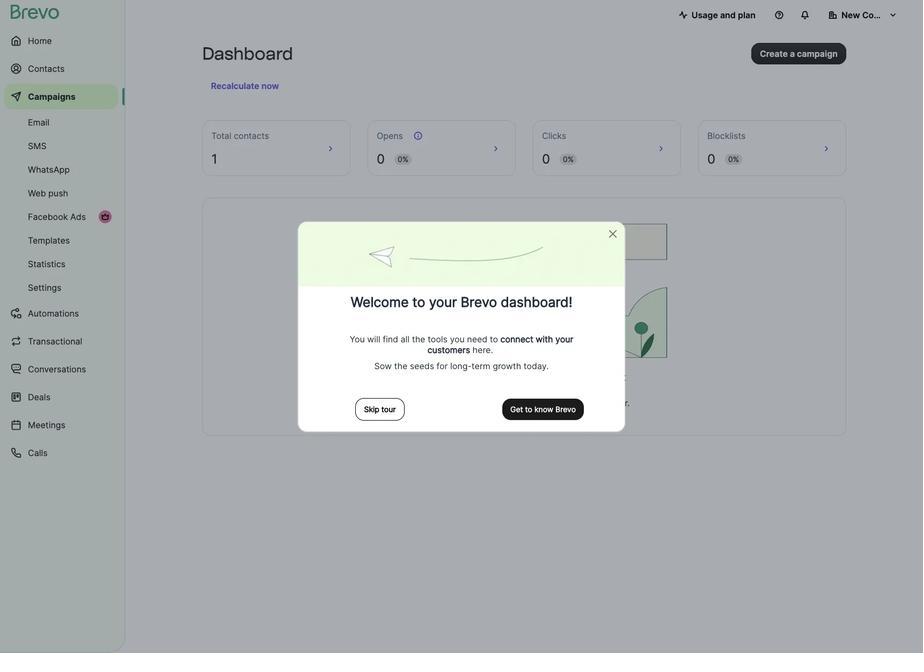 Task type: locate. For each thing, give the bounding box(es) containing it.
0% down the opens
[[398, 155, 409, 164]]

create a campaign button
[[752, 43, 847, 64]]

deals link
[[4, 385, 118, 410]]

2 horizontal spatial 0%
[[729, 155, 740, 164]]

campaign right create
[[798, 48, 838, 59]]

0% down blocklists
[[729, 155, 740, 164]]

campaign inside button
[[798, 48, 838, 59]]

new company
[[842, 10, 903, 20]]

total
[[212, 131, 232, 141]]

company
[[863, 10, 903, 20]]

any
[[535, 371, 554, 384]]

corner.
[[602, 398, 630, 409]]

email
[[28, 117, 49, 128]]

0 horizontal spatial campaign
[[556, 371, 607, 384]]

a right the ""create"
[[487, 398, 492, 409]]

facebook
[[28, 212, 68, 222]]

conversations
[[28, 364, 86, 375]]

3 0 from the left
[[708, 151, 716, 167]]

0% for clicks
[[563, 155, 574, 164]]

sms link
[[4, 135, 118, 157]]

on
[[442, 398, 452, 409]]

0 horizontal spatial a
[[487, 398, 492, 409]]

top
[[565, 398, 578, 409]]

0 down clicks
[[542, 151, 551, 167]]

2 0% from the left
[[563, 155, 574, 164]]

transactional
[[28, 336, 82, 347]]

2 0 from the left
[[542, 151, 551, 167]]

statistics
[[28, 259, 65, 270]]

1 0% from the left
[[398, 155, 409, 164]]

new company button
[[821, 4, 907, 26]]

0 vertical spatial campaign
[[798, 48, 838, 59]]

1 horizontal spatial 0%
[[563, 155, 574, 164]]

1 horizontal spatial a
[[791, 48, 795, 59]]

campaigns link
[[4, 84, 118, 110]]

0 for blocklists
[[708, 151, 716, 167]]

0 horizontal spatial 0
[[377, 151, 385, 167]]

opens
[[377, 131, 403, 141]]

a
[[791, 48, 795, 59], [487, 398, 492, 409]]

0
[[377, 151, 385, 167], [542, 151, 551, 167], [708, 151, 716, 167]]

web push
[[28, 188, 68, 199]]

right
[[581, 398, 600, 409]]

templates
[[28, 235, 70, 246]]

0% for blocklists
[[729, 155, 740, 164]]

0 down the opens
[[377, 151, 385, 167]]

a inside button
[[791, 48, 795, 59]]

1
[[212, 151, 218, 167]]

created
[[493, 371, 532, 384]]

calls link
[[4, 440, 118, 466]]

0 for clicks
[[542, 151, 551, 167]]

1 horizontal spatial 0
[[542, 151, 551, 167]]

0 horizontal spatial 0%
[[398, 155, 409, 164]]

in
[[540, 398, 547, 409]]

conversations link
[[4, 357, 118, 382]]

2 horizontal spatial 0
[[708, 151, 716, 167]]

usage
[[692, 10, 719, 20]]

web
[[28, 188, 46, 199]]

0% down clicks
[[563, 155, 574, 164]]

automations link
[[4, 301, 118, 327]]

a right create
[[791, 48, 795, 59]]

blocklists
[[708, 131, 746, 141]]

you
[[423, 371, 442, 384]]

campaign
[[798, 48, 838, 59], [556, 371, 607, 384]]

1 horizontal spatial campaign
[[798, 48, 838, 59]]

0%
[[398, 155, 409, 164], [563, 155, 574, 164], [729, 155, 740, 164]]

campaign up right
[[556, 371, 607, 384]]

0 down blocklists
[[708, 151, 716, 167]]

recalculate now
[[211, 81, 279, 91]]

usage and plan
[[692, 10, 756, 20]]

settings
[[28, 283, 61, 293]]

3 0% from the left
[[729, 155, 740, 164]]

0 vertical spatial a
[[791, 48, 795, 59]]

recalculate
[[211, 81, 260, 91]]

deals
[[28, 392, 50, 403]]

dashboard
[[202, 44, 293, 64]]

"create
[[454, 398, 485, 409]]

total contacts
[[212, 131, 269, 141]]

not
[[473, 371, 490, 384]]



Task type: vqa. For each thing, say whether or not it's contained in the screenshot.
Company on the top right of page
yes



Task type: describe. For each thing, give the bounding box(es) containing it.
yet
[[610, 371, 627, 384]]

clicks
[[542, 131, 567, 141]]

now
[[262, 81, 279, 91]]

meetings link
[[4, 412, 118, 438]]

you have not created any campaign yet
[[423, 371, 627, 384]]

contacts
[[234, 131, 269, 141]]

create
[[760, 48, 788, 59]]

1 0 from the left
[[377, 151, 385, 167]]

web push link
[[4, 183, 118, 204]]

templates link
[[4, 230, 118, 251]]

usage and plan button
[[671, 4, 765, 26]]

left___rvooi image
[[101, 213, 110, 221]]

statistics link
[[4, 254, 118, 275]]

1 vertical spatial campaign
[[556, 371, 607, 384]]

and
[[721, 10, 736, 20]]

click on "create a campaign" in the top right corner.
[[419, 398, 630, 409]]

whatsapp
[[28, 164, 70, 175]]

meetings
[[28, 420, 66, 431]]

facebook ads link
[[4, 206, 118, 228]]

click
[[419, 398, 439, 409]]

sms
[[28, 141, 47, 151]]

calls
[[28, 448, 48, 459]]

whatsapp link
[[4, 159, 118, 180]]

email link
[[4, 112, 118, 133]]

create a campaign
[[760, 48, 838, 59]]

the
[[549, 398, 563, 409]]

home
[[28, 35, 52, 46]]

1 vertical spatial a
[[487, 398, 492, 409]]

automations
[[28, 308, 79, 319]]

transactional link
[[4, 329, 118, 354]]

contacts link
[[4, 56, 118, 82]]

recalculate now button
[[207, 77, 283, 95]]

campaigns
[[28, 91, 76, 102]]

ads
[[70, 212, 86, 222]]

push
[[48, 188, 68, 199]]

plan
[[738, 10, 756, 20]]

have
[[445, 371, 470, 384]]

contacts
[[28, 63, 65, 74]]

new
[[842, 10, 861, 20]]

settings link
[[4, 277, 118, 299]]

home link
[[4, 28, 118, 54]]

facebook ads
[[28, 212, 86, 222]]

campaign"
[[494, 398, 537, 409]]



